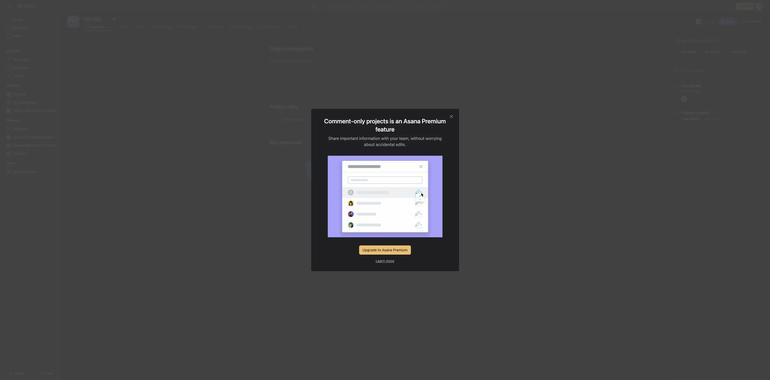 Task type: describe. For each thing, give the bounding box(es) containing it.
home
[[13, 17, 23, 22]]

share important information with your team, without worrying about accidental edits.
[[329, 136, 442, 147]]

upgrade button
[[737, 3, 754, 10]]

goals
[[13, 74, 23, 78]]

more
[[386, 259, 395, 263]]

starred element
[[0, 81, 61, 116]]

with inside align your team around a shared vision with a project brief and supporting resources.
[[410, 158, 416, 162]]

asana inside upgrade to asana premium button
[[382, 248, 392, 252]]

seven for my
[[13, 108, 23, 113]]

remove from starred image
[[112, 17, 116, 21]]

overview
[[89, 25, 105, 29]]

minutes inside you joined 3 minutes ago
[[684, 90, 696, 93]]

share for share important information with your team, without worrying about accidental edits.
[[329, 136, 339, 141]]

example@mailexmaple.exp row
[[323, 158, 418, 165]]

are
[[373, 227, 378, 232]]

upgrade to asana premium button
[[360, 246, 411, 255]]

talkback link
[[3, 125, 58, 133]]

comment-only projects is an asana premium feature
[[324, 118, 446, 133]]

your inside share important information with your team, without worrying about accidental edits.
[[390, 136, 399, 141]]

seven for cross-
[[13, 143, 23, 147]]

track for on track
[[689, 50, 697, 54]]

shared inside align your team around a shared vision with a project brief and supporting resources.
[[387, 158, 398, 162]]

tb button
[[696, 19, 702, 25]]

what's
[[676, 38, 692, 44]]

the for workspace
[[44, 108, 50, 113]]

reporting link
[[3, 56, 58, 64]]

comment-
[[324, 118, 354, 125]]

edits.
[[396, 142, 406, 147]]

tyler black link
[[682, 117, 700, 121]]

about
[[364, 142, 375, 147]]

receive
[[343, 218, 353, 222]]

seven warlords of the sea link for functional
[[3, 141, 58, 150]]

teams element
[[0, 159, 61, 177]]

plan
[[54, 135, 61, 139]]

important
[[340, 136, 358, 141]]

1 a from the left
[[384, 158, 386, 162]]

upgrade to asana premium
[[363, 248, 408, 252]]

tasks inside share amjad dialog
[[363, 227, 372, 232]]

message
[[320, 170, 333, 174]]

team
[[6, 161, 15, 165]]

my workspace link inside starred "element"
[[3, 98, 58, 107]]

new
[[355, 227, 362, 232]]

when
[[345, 227, 354, 232]]

you
[[682, 83, 689, 88]]

project created
[[682, 110, 711, 115]]

inbox link
[[3, 32, 58, 40]]

1 vertical spatial tb
[[683, 97, 687, 101]]

to right access
[[365, 218, 368, 222]]

seven warlords of the sea for functional
[[13, 143, 57, 147]]

brief inside align your team around a shared vision with a project brief and supporting resources.
[[357, 163, 365, 168]]

of for functional
[[40, 143, 43, 147]]

team button
[[0, 161, 15, 166]]

project roles
[[270, 104, 298, 110]]

on
[[683, 50, 688, 54]]

tasks inside global element
[[19, 26, 28, 30]]

on track button
[[676, 47, 700, 57]]

tb inside button
[[697, 20, 701, 23]]

files
[[289, 25, 297, 29]]

share amjad dialog
[[314, 124, 457, 256]]

amjad link inside starred "element"
[[3, 90, 58, 98]]

access
[[354, 218, 364, 222]]

messages
[[262, 25, 279, 29]]

project created tyler black 3 minutes ago
[[682, 110, 723, 121]]

sea for my workspace
[[51, 108, 57, 113]]

invite
[[14, 371, 24, 376]]

learn more
[[376, 259, 395, 263]]

amjad inside starred "element"
[[13, 92, 25, 96]]

timeline link
[[153, 24, 172, 30]]

seven warlords of the sea for workspace
[[13, 108, 57, 113]]

invitees
[[325, 218, 336, 222]]

ago inside project created tyler black 3 minutes ago
[[717, 117, 723, 121]]

notify them when new tasks are added to this project
[[325, 227, 413, 232]]

warlords for functional
[[24, 143, 39, 147]]

off track button
[[726, 47, 751, 57]]

ago inside you joined 3 minutes ago
[[697, 90, 702, 93]]

warlords for workspace
[[24, 108, 39, 113]]

calendar link
[[178, 24, 197, 30]]

home link
[[3, 16, 58, 24]]

align your team around a shared vision with a project brief and supporting resources.
[[345, 158, 419, 168]]

key resources
[[270, 140, 302, 145]]

my workspace for my workspace link in starred "element"
[[13, 100, 37, 105]]

workspace inside starred "element"
[[19, 100, 37, 105]]

create project brief
[[351, 174, 384, 178]]

an
[[396, 118, 402, 125]]

overview link
[[85, 24, 105, 30]]

files link
[[285, 24, 297, 30]]

projects inside the add invitees to workspace: my workspace invitees will receive access to projects shared with this team.
[[369, 218, 380, 222]]

premium inside comment-only projects is an asana premium feature
[[422, 118, 446, 125]]

share for share
[[726, 20, 734, 23]]

only
[[354, 118, 365, 125]]

my tasks link
[[3, 24, 58, 32]]

at risk
[[710, 50, 720, 54]]

this inside the add invitees to workspace: my workspace invitees will receive access to projects shared with this team.
[[399, 218, 404, 222]]

project inside align your team around a shared vision with a project brief and supporting resources.
[[345, 163, 356, 168]]

message (optional)
[[320, 170, 348, 174]]

projects
[[6, 118, 20, 122]]

off track
[[733, 50, 748, 54]]

board link
[[133, 24, 147, 30]]

learn more link
[[376, 259, 395, 263]]

cross-functional project plan link
[[3, 133, 61, 141]]

my workspace link inside teams element
[[3, 168, 58, 176]]

team.
[[405, 218, 413, 222]]

align
[[345, 158, 353, 162]]

cross-
[[13, 135, 24, 139]]

2 a from the left
[[417, 158, 419, 162]]

my inside the add invitees to workspace: my workspace invitees will receive access to projects shared with this team.
[[370, 213, 376, 217]]

worrying
[[426, 136, 442, 141]]

risk
[[714, 50, 720, 54]]

list
[[121, 25, 127, 29]]

asana inside comment-only projects is an asana premium feature
[[404, 118, 421, 125]]

black
[[691, 117, 700, 121]]

my inside global element
[[13, 26, 18, 30]]

workspace inside teams element
[[19, 170, 37, 174]]

portfolios link
[[3, 64, 58, 72]]

with inside share important information with your team, without worrying about accidental edits.
[[382, 136, 389, 141]]

the status?
[[693, 38, 718, 44]]

amjad inside the projects element
[[13, 151, 25, 156]]

off
[[733, 50, 738, 54]]

example@mailexmaple.exp
[[326, 158, 370, 163]]

sea for cross-functional project plan
[[51, 143, 57, 147]]

3 inside project created tyler black 3 minutes ago
[[702, 117, 704, 121]]

brief inside button
[[376, 174, 384, 178]]

track for off track
[[739, 50, 748, 54]]



Task type: locate. For each thing, give the bounding box(es) containing it.
brief down "team"
[[357, 163, 365, 168]]

shared up resources.
[[387, 158, 398, 162]]

1 track from the left
[[689, 50, 697, 54]]

tasks down home
[[19, 26, 28, 30]]

starred
[[6, 83, 19, 88]]

track inside button
[[739, 50, 748, 54]]

share
[[726, 20, 734, 23], [329, 136, 339, 141]]

0 vertical spatial brief
[[357, 163, 365, 168]]

0 vertical spatial workspace
[[19, 100, 37, 105]]

a right 'vision'
[[417, 158, 419, 162]]

amjad down starred
[[13, 92, 25, 96]]

0 vertical spatial amjad link
[[3, 90, 58, 98]]

my workspace link
[[3, 98, 58, 107], [3, 168, 58, 176]]

projects up feature
[[367, 118, 389, 125]]

0 vertical spatial tb
[[697, 20, 701, 23]]

projects button
[[0, 118, 20, 123]]

and
[[366, 163, 372, 168]]

my inside teams element
[[13, 170, 18, 174]]

tb down you joined 3 minutes ago
[[683, 97, 687, 101]]

seven warlords of the sea link down functional
[[3, 141, 58, 150]]

with left the team.
[[392, 218, 398, 222]]

1 horizontal spatial asana
[[404, 118, 421, 125]]

to right added
[[390, 227, 393, 232]]

0 vertical spatial of
[[40, 108, 43, 113]]

team,
[[400, 136, 410, 141]]

0 vertical spatial my workspace link
[[3, 98, 58, 107]]

at risk button
[[702, 47, 724, 57]]

amjad
[[13, 92, 25, 96], [13, 151, 25, 156]]

timeline
[[157, 25, 172, 29]]

1 vertical spatial 3
[[702, 117, 704, 121]]

the down cross-functional project plan
[[44, 143, 50, 147]]

1 vertical spatial asana
[[382, 248, 392, 252]]

0 vertical spatial minutes
[[684, 90, 696, 93]]

shared inside the add invitees to workspace: my workspace invitees will receive access to projects shared with this team.
[[381, 218, 391, 222]]

Message (optional) text field
[[320, 177, 451, 208]]

the inside starred "element"
[[44, 108, 50, 113]]

around
[[371, 158, 383, 162]]

track right off
[[739, 50, 748, 54]]

1 horizontal spatial share
[[726, 20, 734, 23]]

(optional)
[[334, 170, 348, 174]]

tasks
[[19, 26, 28, 30], [363, 227, 372, 232]]

2 seven from the top
[[13, 143, 23, 147]]

brief
[[357, 163, 365, 168], [376, 174, 384, 178]]

2 warlords from the top
[[24, 143, 39, 147]]

this
[[399, 218, 404, 222], [394, 227, 400, 232]]

seven
[[13, 108, 23, 113], [13, 143, 23, 147]]

my down starred
[[13, 100, 18, 105]]

1 vertical spatial seven warlords of the sea link
[[3, 141, 58, 150]]

1 vertical spatial warlords
[[24, 143, 39, 147]]

1 vertical spatial projects
[[369, 218, 380, 222]]

to inside button
[[378, 248, 381, 252]]

0 vertical spatial share
[[726, 20, 734, 23]]

1 vertical spatial upgrade
[[363, 248, 377, 252]]

seven warlords of the sea link inside the projects element
[[3, 141, 58, 150]]

hide sidebar image
[[7, 4, 11, 8]]

to
[[346, 213, 350, 217], [365, 218, 368, 222], [390, 227, 393, 232], [378, 248, 381, 252]]

1 vertical spatial shared
[[381, 218, 391, 222]]

0 horizontal spatial track
[[689, 50, 697, 54]]

amjad link up teams element
[[3, 150, 58, 158]]

0 vertical spatial 3
[[682, 90, 684, 93]]

premium up more
[[393, 248, 408, 252]]

Project description title text field
[[267, 43, 315, 54]]

asana right the an
[[404, 118, 421, 125]]

share inside share important information with your team, without worrying about accidental edits.
[[329, 136, 339, 141]]

calendar
[[182, 25, 197, 29]]

1 vertical spatial amjad
[[13, 151, 25, 156]]

0 vertical spatial seven
[[13, 108, 23, 113]]

share inside button
[[726, 20, 734, 23]]

0 horizontal spatial tasks
[[19, 26, 28, 30]]

1 amjad from the top
[[13, 92, 25, 96]]

track right on
[[689, 50, 697, 54]]

talkback
[[13, 127, 28, 131]]

2 horizontal spatial with
[[410, 158, 416, 162]]

tb
[[697, 20, 701, 23], [683, 97, 687, 101]]

2 my workspace from the top
[[13, 170, 37, 174]]

2 sea from the top
[[51, 143, 57, 147]]

cross-functional project plan
[[13, 135, 61, 139]]

None text field
[[83, 15, 103, 24]]

1 horizontal spatial tb
[[697, 20, 701, 23]]

2 my workspace link from the top
[[3, 168, 58, 176]]

my workspace link down team
[[3, 168, 58, 176]]

ago down joined
[[697, 90, 702, 93]]

1 seven warlords of the sea from the top
[[13, 108, 57, 113]]

0 vertical spatial ago
[[697, 90, 702, 93]]

brief down supporting on the top of the page
[[376, 174, 384, 178]]

seven up 'projects' on the left top
[[13, 108, 23, 113]]

your
[[390, 136, 399, 141], [354, 158, 361, 162]]

0 horizontal spatial share
[[329, 136, 339, 141]]

projects element
[[0, 116, 61, 159]]

project down and
[[363, 174, 375, 178]]

2 track from the left
[[739, 50, 748, 54]]

0 vertical spatial shared
[[387, 158, 398, 162]]

you joined button
[[682, 83, 702, 88]]

is
[[390, 118, 395, 125]]

1 warlords from the top
[[24, 108, 39, 113]]

notify
[[325, 227, 335, 232]]

my inside starred "element"
[[13, 100, 18, 105]]

you joined 3 minutes ago
[[682, 83, 702, 93]]

1 the from the top
[[44, 108, 50, 113]]

warlords inside starred "element"
[[24, 108, 39, 113]]

track inside 'button'
[[689, 50, 697, 54]]

track
[[689, 50, 697, 54], [739, 50, 748, 54]]

warlords down cross-functional project plan link
[[24, 143, 39, 147]]

0 vertical spatial the
[[44, 108, 50, 113]]

project down the team.
[[401, 227, 413, 232]]

0 horizontal spatial brief
[[357, 163, 365, 168]]

seven down cross-
[[13, 143, 23, 147]]

invite button
[[5, 369, 27, 378]]

0 horizontal spatial with
[[382, 136, 389, 141]]

0 horizontal spatial ago
[[697, 90, 702, 93]]

0 vertical spatial asana
[[404, 118, 421, 125]]

1 vertical spatial brief
[[376, 174, 384, 178]]

invitees
[[333, 213, 345, 217]]

project inside share amjad dialog
[[401, 227, 413, 232]]

Invite with email text field
[[370, 158, 374, 164]]

1 vertical spatial sea
[[51, 143, 57, 147]]

1 vertical spatial of
[[40, 143, 43, 147]]

amjad link down goals link
[[3, 90, 58, 98]]

of up talkback "link"
[[40, 108, 43, 113]]

premium up worrying
[[422, 118, 446, 125]]

2 vertical spatial workspace
[[376, 213, 396, 217]]

project inside button
[[363, 174, 375, 178]]

with inside the add invitees to workspace: my workspace invitees will receive access to projects shared with this team.
[[392, 218, 398, 222]]

my down team
[[13, 170, 18, 174]]

1 horizontal spatial 3
[[702, 117, 704, 121]]

team
[[362, 158, 371, 162]]

board image
[[70, 19, 77, 25]]

seven warlords of the sea inside starred "element"
[[13, 108, 57, 113]]

seven warlords of the sea link
[[3, 107, 58, 115], [3, 141, 58, 150]]

starred button
[[0, 83, 19, 88]]

2 the from the top
[[44, 143, 50, 147]]

1 vertical spatial minutes
[[705, 117, 717, 121]]

create
[[351, 174, 362, 178]]

warlords inside the projects element
[[24, 143, 39, 147]]

2 vertical spatial with
[[392, 218, 398, 222]]

0 vertical spatial projects
[[367, 118, 389, 125]]

my workspace link down starred
[[3, 98, 58, 107]]

upgrade for upgrade to asana premium
[[363, 248, 377, 252]]

1 sea from the top
[[51, 108, 57, 113]]

0 horizontal spatial asana
[[382, 248, 392, 252]]

1 vertical spatial this
[[394, 227, 400, 232]]

0 vertical spatial my workspace
[[13, 100, 37, 105]]

premium
[[422, 118, 446, 125], [393, 248, 408, 252]]

list link
[[117, 24, 127, 30]]

1 horizontal spatial minutes
[[705, 117, 717, 121]]

accidental
[[376, 142, 395, 147]]

my up inbox on the left top of the page
[[13, 26, 18, 30]]

example@mailexmaple.exp cell
[[323, 158, 370, 164]]

my workspace inside teams element
[[13, 170, 37, 174]]

minutes down you joined button
[[684, 90, 696, 93]]

supporting
[[373, 163, 391, 168]]

what's the status?
[[676, 38, 718, 44]]

1 horizontal spatial upgrade
[[739, 4, 752, 8]]

1 vertical spatial tasks
[[363, 227, 372, 232]]

0 vertical spatial upgrade
[[739, 4, 752, 8]]

insights button
[[0, 48, 19, 54]]

1 of from the top
[[40, 108, 43, 113]]

seven warlords of the sea up talkback "link"
[[13, 108, 57, 113]]

0 horizontal spatial tb
[[683, 97, 687, 101]]

my workspace down team
[[13, 170, 37, 174]]

seven inside the projects element
[[13, 143, 23, 147]]

add
[[325, 213, 332, 217]]

asana
[[404, 118, 421, 125], [382, 248, 392, 252]]

reporting
[[13, 57, 29, 62]]

1 vertical spatial with
[[410, 158, 416, 162]]

0 vertical spatial sea
[[51, 108, 57, 113]]

add invitees to workspace: my workspace invitees will receive access to projects shared with this team.
[[325, 213, 413, 222]]

0 vertical spatial amjad
[[13, 92, 25, 96]]

global element
[[0, 13, 61, 43]]

1 horizontal spatial a
[[417, 158, 419, 162]]

1 amjad link from the top
[[3, 90, 58, 98]]

without
[[411, 136, 425, 141]]

amjad link inside the projects element
[[3, 150, 58, 158]]

3 inside you joined 3 minutes ago
[[682, 90, 684, 93]]

0 horizontal spatial minutes
[[684, 90, 696, 93]]

portfolios
[[13, 66, 29, 70]]

goals link
[[3, 72, 58, 80]]

warlords up talkback "link"
[[24, 108, 39, 113]]

messages link
[[258, 24, 279, 30]]

seven warlords of the sea down cross-functional project plan
[[13, 143, 57, 147]]

2 amjad link from the top
[[3, 150, 58, 158]]

1 horizontal spatial with
[[392, 218, 398, 222]]

of inside starred "element"
[[40, 108, 43, 113]]

my workspace down starred
[[13, 100, 37, 105]]

0 vertical spatial with
[[382, 136, 389, 141]]

shared up added
[[381, 218, 391, 222]]

tb up what's the status?
[[697, 20, 701, 23]]

close this dialog image
[[450, 115, 454, 119]]

joined
[[690, 83, 701, 88]]

a up supporting on the top of the page
[[384, 158, 386, 162]]

a
[[384, 158, 386, 162], [417, 158, 419, 162]]

0 horizontal spatial your
[[354, 158, 361, 162]]

0 horizontal spatial 3
[[682, 90, 684, 93]]

your up 'edits.'
[[390, 136, 399, 141]]

3 down you on the right of the page
[[682, 90, 684, 93]]

them
[[336, 227, 344, 232]]

seven warlords of the sea link for workspace
[[3, 107, 58, 115]]

asana up learn more
[[382, 248, 392, 252]]

1 vertical spatial seven warlords of the sea
[[13, 143, 57, 147]]

workspace:
[[351, 213, 369, 217]]

your left "team"
[[354, 158, 361, 162]]

3
[[682, 90, 684, 93], [702, 117, 704, 121]]

1 horizontal spatial track
[[739, 50, 748, 54]]

with
[[382, 136, 389, 141], [410, 158, 416, 162], [392, 218, 398, 222]]

sea inside the projects element
[[51, 143, 57, 147]]

my right the workspace:
[[370, 213, 376, 217]]

0 vertical spatial warlords
[[24, 108, 39, 113]]

2 seven warlords of the sea from the top
[[13, 143, 57, 147]]

inbox
[[13, 34, 22, 38]]

0 vertical spatial seven warlords of the sea link
[[3, 107, 58, 115]]

upgrade for upgrade
[[739, 4, 752, 8]]

dashboard
[[233, 25, 252, 29]]

your inside align your team around a shared vision with a project brief and supporting resources.
[[354, 158, 361, 162]]

0 vertical spatial premium
[[422, 118, 446, 125]]

1 vertical spatial the
[[44, 143, 50, 147]]

1 horizontal spatial brief
[[376, 174, 384, 178]]

1 my workspace from the top
[[13, 100, 37, 105]]

1 vertical spatial premium
[[393, 248, 408, 252]]

the
[[44, 108, 50, 113], [44, 143, 50, 147]]

1 vertical spatial my workspace
[[13, 170, 37, 174]]

workspace inside the add invitees to workspace: my workspace invitees will receive access to projects shared with this team.
[[376, 213, 396, 217]]

1 horizontal spatial tasks
[[363, 227, 372, 232]]

2 of from the top
[[40, 143, 43, 147]]

1 my workspace link from the top
[[3, 98, 58, 107]]

0 vertical spatial tasks
[[19, 26, 28, 30]]

0 vertical spatial your
[[390, 136, 399, 141]]

project left plan
[[42, 135, 53, 139]]

1 seven from the top
[[13, 108, 23, 113]]

the up talkback "link"
[[44, 108, 50, 113]]

to up receive
[[346, 213, 350, 217]]

minutes inside project created tyler black 3 minutes ago
[[705, 117, 717, 121]]

this right added
[[394, 227, 400, 232]]

premium inside button
[[393, 248, 408, 252]]

2 seven warlords of the sea link from the top
[[3, 141, 58, 150]]

resources.
[[392, 163, 409, 168]]

of down cross-functional project plan
[[40, 143, 43, 147]]

share button
[[719, 18, 736, 25]]

2 amjad from the top
[[13, 151, 25, 156]]

0 vertical spatial seven warlords of the sea
[[13, 108, 57, 113]]

of for workspace
[[40, 108, 43, 113]]

will
[[337, 218, 342, 222]]

dashboard link
[[229, 24, 252, 30]]

1 vertical spatial ago
[[717, 117, 723, 121]]

1 horizontal spatial premium
[[422, 118, 446, 125]]

0 horizontal spatial a
[[384, 158, 386, 162]]

0 horizontal spatial premium
[[393, 248, 408, 252]]

functional
[[24, 135, 41, 139]]

at
[[710, 50, 713, 54]]

minutes right black
[[705, 117, 717, 121]]

ago right black
[[717, 117, 723, 121]]

1 seven warlords of the sea link from the top
[[3, 107, 58, 115]]

1 vertical spatial amjad link
[[3, 150, 58, 158]]

seven warlords of the sea inside the projects element
[[13, 143, 57, 147]]

insights element
[[0, 46, 61, 81]]

seven warlords of the sea link inside starred "element"
[[3, 107, 58, 115]]

3 right black
[[702, 117, 704, 121]]

tasks left are
[[363, 227, 372, 232]]

seven warlords of the sea link up talkback "link"
[[3, 107, 58, 115]]

my workspace for my workspace link inside teams element
[[13, 170, 37, 174]]

0 vertical spatial this
[[399, 218, 404, 222]]

1 vertical spatial your
[[354, 158, 361, 162]]

projects up are
[[369, 218, 380, 222]]

to up learn
[[378, 248, 381, 252]]

project down the example@mailexmaple.exp
[[345, 163, 356, 168]]

feature
[[376, 126, 395, 133]]

sea inside starred "element"
[[51, 108, 57, 113]]

this left the team.
[[399, 218, 404, 222]]

1 vertical spatial workspace
[[19, 170, 37, 174]]

sea
[[51, 108, 57, 113], [51, 143, 57, 147]]

insights
[[6, 49, 19, 53]]

1 vertical spatial my workspace link
[[3, 168, 58, 176]]

amjad link
[[3, 90, 58, 98], [3, 150, 58, 158]]

1 vertical spatial seven
[[13, 143, 23, 147]]

with up accidental
[[382, 136, 389, 141]]

with right 'vision'
[[410, 158, 416, 162]]

1 vertical spatial share
[[329, 136, 339, 141]]

seven inside starred "element"
[[13, 108, 23, 113]]

of inside the projects element
[[40, 143, 43, 147]]

my workspace inside starred "element"
[[13, 100, 37, 105]]

workflow
[[207, 25, 223, 29]]

amjad up team
[[13, 151, 25, 156]]

the for functional
[[44, 143, 50, 147]]

1 horizontal spatial your
[[390, 136, 399, 141]]

information
[[359, 136, 380, 141]]

projects inside comment-only projects is an asana premium feature
[[367, 118, 389, 125]]

1 horizontal spatial ago
[[717, 117, 723, 121]]

0 horizontal spatial upgrade
[[363, 248, 377, 252]]



Task type: vqa. For each thing, say whether or not it's contained in the screenshot.
new project or portfolio icon
no



